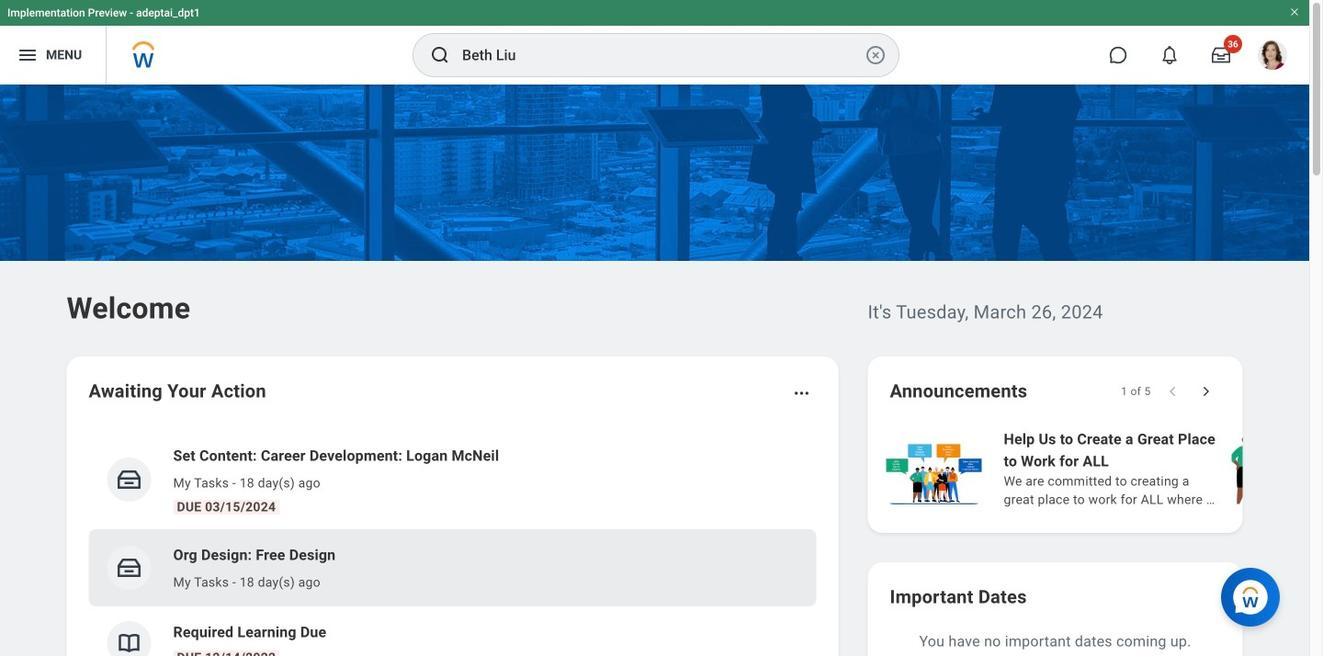 Task type: locate. For each thing, give the bounding box(es) containing it.
main content
[[0, 85, 1324, 656]]

chevron left small image
[[1164, 382, 1183, 401]]

list
[[883, 427, 1324, 511], [89, 430, 817, 656]]

1 horizontal spatial list
[[883, 427, 1324, 511]]

close environment banner image
[[1290, 6, 1301, 17]]

banner
[[0, 0, 1310, 85]]

chevron right small image
[[1197, 382, 1216, 401]]

0 horizontal spatial list
[[89, 430, 817, 656]]

x circle image
[[865, 44, 887, 66]]

inbox image
[[115, 554, 143, 582]]

related actions image
[[793, 384, 811, 403]]

status
[[1122, 384, 1152, 399]]

list item
[[89, 530, 817, 607]]

inbox large image
[[1213, 46, 1231, 64]]



Task type: vqa. For each thing, say whether or not it's contained in the screenshot.
31.8%
no



Task type: describe. For each thing, give the bounding box(es) containing it.
profile logan mcneil image
[[1259, 40, 1288, 74]]

inbox image
[[115, 466, 143, 494]]

search image
[[429, 44, 451, 66]]

justify image
[[17, 44, 39, 66]]

notifications large image
[[1161, 46, 1180, 64]]

book open image
[[115, 630, 143, 656]]

Search Workday  search field
[[462, 35, 861, 75]]



